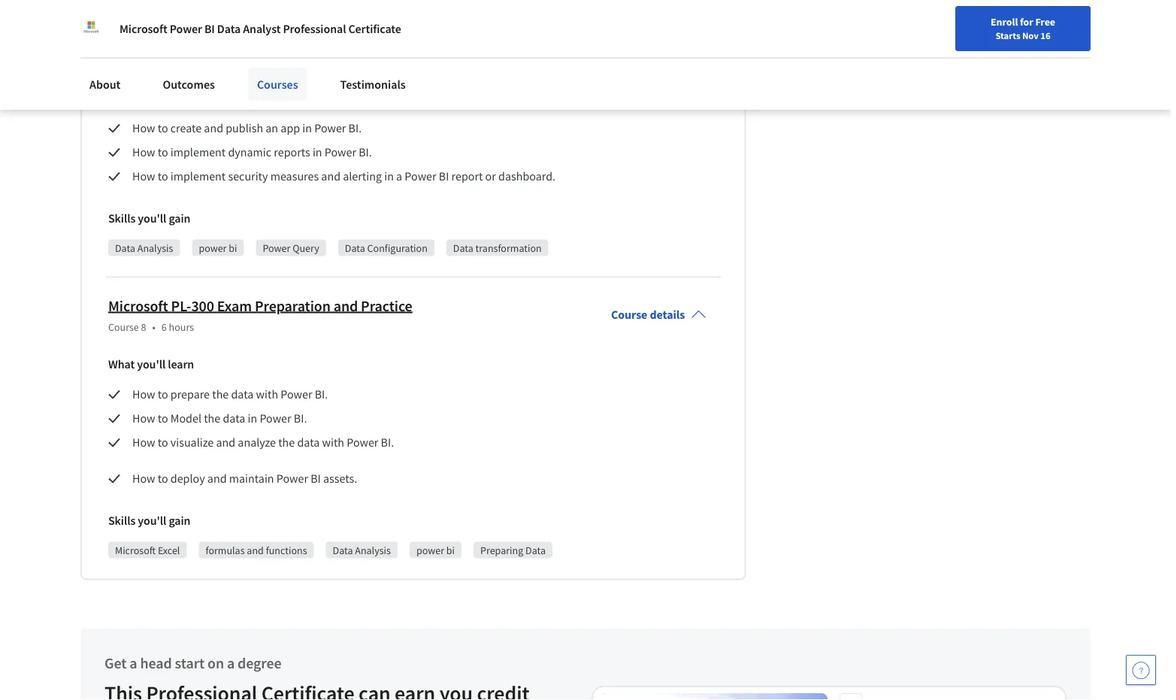 Task type: vqa. For each thing, say whether or not it's contained in the screenshot.
the Nov
yes



Task type: locate. For each thing, give the bounding box(es) containing it.
project
[[435, 30, 481, 49]]

1 vertical spatial bi
[[447, 544, 455, 557]]

power bi
[[199, 241, 237, 255], [417, 544, 455, 557]]

2 implement from the top
[[171, 169, 226, 184]]

1 horizontal spatial power bi
[[417, 544, 455, 557]]

power bi left the preparing
[[417, 544, 455, 557]]

bi. for how to implement dynamic reports in power bi.
[[359, 145, 372, 160]]

in up 'analyze'
[[248, 411, 257, 426]]

how for how to visualize and analyze the data with power bi.
[[132, 435, 155, 450]]

7 to from the top
[[158, 471, 168, 486]]

publish
[[226, 121, 263, 136]]

6 to from the top
[[158, 435, 168, 450]]

data analysis
[[115, 241, 173, 255], [333, 544, 391, 557]]

the right model
[[204, 411, 221, 426]]

reports
[[274, 145, 310, 160]]

1 what from the top
[[108, 91, 135, 106]]

measures
[[270, 169, 319, 184]]

data down how to prepare the data with power bi.
[[223, 411, 245, 426]]

5 how from the top
[[132, 411, 155, 426]]

preparing
[[481, 544, 524, 557]]

1 vertical spatial skills you'll gain
[[108, 514, 191, 529]]

power inside deploy and maintain power bi assets and capstone project course 7 • 14 hours
[[242, 30, 283, 49]]

analyst
[[243, 21, 281, 36]]

hours inside 'microsoft pl-300 exam preparation and practice course 8 • 6 hours'
[[169, 320, 194, 334]]

data transformation
[[453, 241, 542, 255]]

2 learn from the top
[[168, 357, 194, 372]]

with up assets.
[[322, 435, 344, 450]]

1 vertical spatial gain
[[169, 514, 191, 529]]

and right deploy in the left bottom of the page
[[207, 471, 227, 486]]

hours inside deploy and maintain power bi assets and capstone project course 7 • 14 hours
[[174, 54, 199, 68]]

course inside deploy and maintain power bi assets and capstone project course 7 • 14 hours
[[108, 54, 139, 68]]

what you'll learn
[[108, 91, 194, 106], [108, 357, 194, 372]]

deploy and maintain power bi assets and capstone project course 7 • 14 hours
[[108, 30, 481, 68]]

0 vertical spatial power
[[199, 241, 227, 255]]

to for how to visualize and analyze the data with power bi.
[[158, 435, 168, 450]]

bi. for how to prepare the data with power bi.
[[315, 387, 328, 402]]

analyze
[[238, 435, 276, 450]]

and left practice
[[334, 297, 358, 315]]

1 vertical spatial data
[[223, 411, 245, 426]]

learn up prepare
[[168, 357, 194, 372]]

skills for deploy and maintain power bi assets and capstone project
[[108, 211, 136, 226]]

0 vertical spatial what you'll learn
[[108, 91, 194, 106]]

and up 14
[[156, 30, 180, 49]]

bi left report
[[439, 169, 449, 184]]

a right alerting
[[396, 169, 402, 184]]

0 vertical spatial gain
[[169, 211, 191, 226]]

1 horizontal spatial with
[[322, 435, 344, 450]]

2 what you'll learn from the top
[[108, 357, 194, 372]]

1 vertical spatial implement
[[171, 169, 226, 184]]

4 how from the top
[[132, 387, 155, 402]]

microsoft
[[120, 21, 167, 36], [108, 297, 168, 315], [115, 544, 156, 557]]

data analysis down assets.
[[333, 544, 391, 557]]

skills for microsoft pl-300 exam preparation and practice
[[108, 514, 136, 529]]

1 skills from the top
[[108, 211, 136, 226]]

1 vertical spatial what you'll learn
[[108, 357, 194, 372]]

2 horizontal spatial a
[[396, 169, 402, 184]]

0 vertical spatial hours
[[174, 54, 199, 68]]

1 vertical spatial •
[[152, 320, 156, 334]]

bi up 'exam'
[[229, 241, 237, 255]]

free
[[1036, 15, 1056, 29]]

• right 7
[[152, 54, 156, 68]]

0 vertical spatial microsoft
[[120, 21, 167, 36]]

what
[[108, 91, 135, 106], [108, 357, 135, 372]]

certificate
[[349, 21, 401, 36]]

you'll
[[137, 91, 166, 106], [138, 211, 166, 226], [137, 357, 166, 372], [138, 514, 166, 529]]

1 vertical spatial what
[[108, 357, 135, 372]]

• left the 6
[[152, 320, 156, 334]]

how for how to model the data in power bi.
[[132, 411, 155, 426]]

how
[[132, 121, 155, 136], [132, 145, 155, 160], [132, 169, 155, 184], [132, 387, 155, 402], [132, 411, 155, 426], [132, 435, 155, 450], [132, 471, 155, 486]]

analysis
[[137, 241, 173, 255], [355, 544, 391, 557]]

0 vertical spatial the
[[212, 387, 229, 402]]

1 vertical spatial data analysis
[[333, 544, 391, 557]]

functions
[[266, 544, 307, 557]]

get
[[105, 654, 127, 673]]

a
[[396, 169, 402, 184], [130, 654, 137, 673], [227, 654, 235, 673]]

data up how to model the data in power bi. in the bottom left of the page
[[231, 387, 254, 402]]

5 to from the top
[[158, 411, 168, 426]]

and right "create"
[[204, 121, 223, 136]]

alerting
[[343, 169, 382, 184]]

how for how to implement security measures and alerting in a power bi report or dashboard.
[[132, 169, 155, 184]]

2 vertical spatial the
[[278, 435, 295, 450]]

course left details
[[611, 308, 648, 323]]

power left the preparing
[[417, 544, 444, 557]]

6
[[162, 320, 167, 334]]

microsoft left "excel"
[[115, 544, 156, 557]]

1 implement from the top
[[171, 145, 226, 160]]

0 horizontal spatial bi
[[229, 241, 237, 255]]

deploy and maintain power bi assets and capstone project link
[[108, 30, 481, 49]]

a right on
[[227, 654, 235, 673]]

0 vertical spatial what
[[108, 91, 135, 106]]

and inside 'microsoft pl-300 exam preparation and practice course 8 • 6 hours'
[[334, 297, 358, 315]]

2 what from the top
[[108, 357, 135, 372]]

course left 7
[[108, 54, 139, 68]]

3 how from the top
[[132, 169, 155, 184]]

3 to from the top
[[158, 169, 168, 184]]

data
[[231, 387, 254, 402], [223, 411, 245, 426], [297, 435, 320, 450]]

hours right 14
[[174, 54, 199, 68]]

2 vertical spatial microsoft
[[115, 544, 156, 557]]

with
[[256, 387, 278, 402], [322, 435, 344, 450]]

1 what you'll learn from the top
[[108, 91, 194, 106]]

1 horizontal spatial data analysis
[[333, 544, 391, 557]]

nov
[[1023, 29, 1039, 41]]

skills you'll gain
[[108, 211, 191, 226], [108, 514, 191, 529]]

data right 'analyze'
[[297, 435, 320, 450]]

0 vertical spatial power bi
[[199, 241, 237, 255]]

data
[[217, 21, 241, 36], [115, 241, 135, 255], [345, 241, 365, 255], [453, 241, 474, 255], [333, 544, 353, 557], [526, 544, 546, 557]]

gain for and
[[169, 211, 191, 226]]

microsoft for power
[[120, 21, 167, 36]]

bi left the preparing
[[447, 544, 455, 557]]

1 horizontal spatial analysis
[[355, 544, 391, 557]]

bi
[[229, 241, 237, 255], [447, 544, 455, 557]]

query
[[293, 241, 319, 255]]

2 • from the top
[[152, 320, 156, 334]]

2 to from the top
[[158, 145, 168, 160]]

the up how to model the data in power bi. in the bottom left of the page
[[212, 387, 229, 402]]

app
[[281, 121, 300, 136]]

get a head start on a degree
[[105, 654, 282, 673]]

1 vertical spatial hours
[[169, 320, 194, 334]]

data analysis up pl-
[[115, 241, 173, 255]]

hours right the 6
[[169, 320, 194, 334]]

to for how to implement security measures and alerting in a power bi report or dashboard.
[[158, 169, 168, 184]]

microsoft image
[[80, 18, 102, 39]]

learn for and
[[168, 91, 194, 106]]

1 vertical spatial skills
[[108, 514, 136, 529]]

None search field
[[214, 9, 545, 39]]

1 skills you'll gain from the top
[[108, 211, 191, 226]]

1 vertical spatial microsoft
[[108, 297, 168, 315]]

0 vertical spatial learn
[[168, 91, 194, 106]]

0 vertical spatial bi
[[229, 241, 237, 255]]

microsoft excel
[[115, 544, 180, 557]]

1 how from the top
[[132, 121, 155, 136]]

in
[[303, 121, 312, 136], [313, 145, 322, 160], [384, 169, 394, 184], [248, 411, 257, 426]]

0 vertical spatial skills you'll gain
[[108, 211, 191, 226]]

power bi up 300
[[199, 241, 237, 255]]

security
[[228, 169, 268, 184]]

microsoft inside 'microsoft pl-300 exam preparation and practice course 8 • 6 hours'
[[108, 297, 168, 315]]

enroll
[[991, 15, 1018, 29]]

microsoft up 8
[[108, 297, 168, 315]]

what you'll learn down 7
[[108, 91, 194, 106]]

0 horizontal spatial analysis
[[137, 241, 173, 255]]

gain
[[169, 211, 191, 226], [169, 514, 191, 529]]

0 horizontal spatial with
[[256, 387, 278, 402]]

what for microsoft pl-300 exam preparation and practice
[[108, 357, 135, 372]]

bi left assets
[[286, 30, 299, 49]]

4 to from the top
[[158, 387, 168, 402]]

how for how to prepare the data with power bi.
[[132, 387, 155, 402]]

skills
[[108, 211, 136, 226], [108, 514, 136, 529]]

dashboard.
[[499, 169, 556, 184]]

0 vertical spatial skills
[[108, 211, 136, 226]]

0 vertical spatial implement
[[171, 145, 226, 160]]

assets
[[302, 30, 342, 49]]

power
[[199, 241, 227, 255], [417, 544, 444, 557]]

7 how from the top
[[132, 471, 155, 486]]

show notifications image
[[969, 19, 987, 37]]

1 • from the top
[[152, 54, 156, 68]]

1 to from the top
[[158, 121, 168, 136]]

1 vertical spatial learn
[[168, 357, 194, 372]]

the right 'analyze'
[[278, 435, 295, 450]]

1 horizontal spatial power
[[417, 544, 444, 557]]

2 skills from the top
[[108, 514, 136, 529]]

•
[[152, 54, 156, 68], [152, 320, 156, 334]]

0 vertical spatial data
[[231, 387, 254, 402]]

deploy
[[108, 30, 153, 49]]

how for how to implement dynamic reports in power bi.
[[132, 145, 155, 160]]

how to create and publish an app in power bi.
[[132, 121, 362, 136]]

what you'll learn down 8
[[108, 357, 194, 372]]

0 vertical spatial •
[[152, 54, 156, 68]]

1 learn from the top
[[168, 91, 194, 106]]

learn
[[168, 91, 194, 106], [168, 357, 194, 372]]

for
[[1020, 15, 1034, 29]]

data for in
[[223, 411, 245, 426]]

configuration
[[367, 241, 428, 255]]

implement
[[171, 145, 226, 160], [171, 169, 226, 184]]

7
[[141, 54, 146, 68]]

menu item
[[856, 15, 953, 64]]

microsoft up 7
[[120, 21, 167, 36]]

and left alerting
[[321, 169, 341, 184]]

2 gain from the top
[[169, 514, 191, 529]]

implement for dynamic
[[171, 145, 226, 160]]

power up 300
[[199, 241, 227, 255]]

course
[[108, 54, 139, 68], [611, 308, 648, 323], [108, 320, 139, 334]]

and
[[156, 30, 180, 49], [345, 30, 370, 49], [204, 121, 223, 136], [321, 169, 341, 184], [334, 297, 358, 315], [216, 435, 235, 450], [207, 471, 227, 486], [247, 544, 264, 557]]

2 how from the top
[[132, 145, 155, 160]]

formulas and functions
[[206, 544, 307, 557]]

a right the get
[[130, 654, 137, 673]]

0 vertical spatial data analysis
[[115, 241, 173, 255]]

maintain
[[183, 30, 239, 49]]

6 how from the top
[[132, 435, 155, 450]]

bi.
[[349, 121, 362, 136], [359, 145, 372, 160], [315, 387, 328, 402], [294, 411, 307, 426], [381, 435, 394, 450]]

2 skills you'll gain from the top
[[108, 514, 191, 529]]

0 horizontal spatial power
[[199, 241, 227, 255]]

course details button
[[599, 286, 718, 344]]

degree
[[238, 654, 282, 673]]

to for how to model the data in power bi.
[[158, 411, 168, 426]]

bi inside deploy and maintain power bi assets and capstone project course 7 • 14 hours
[[286, 30, 299, 49]]

with up the how to visualize and analyze the data with power bi.
[[256, 387, 278, 402]]

learn up "create"
[[168, 91, 194, 106]]

1 gain from the top
[[169, 211, 191, 226]]

to
[[158, 121, 168, 136], [158, 145, 168, 160], [158, 169, 168, 184], [158, 387, 168, 402], [158, 411, 168, 426], [158, 435, 168, 450], [158, 471, 168, 486]]

course left 8
[[108, 320, 139, 334]]

1 vertical spatial with
[[322, 435, 344, 450]]

1 vertical spatial analysis
[[355, 544, 391, 557]]

1 vertical spatial the
[[204, 411, 221, 426]]

and down how to model the data in power bi. in the bottom left of the page
[[216, 435, 235, 450]]

bi. for how to model the data in power bi.
[[294, 411, 307, 426]]



Task type: describe. For each thing, give the bounding box(es) containing it.
• inside 'microsoft pl-300 exam preparation and practice course 8 • 6 hours'
[[152, 320, 156, 334]]

starts
[[996, 29, 1021, 41]]

to for how to prepare the data with power bi.
[[158, 387, 168, 402]]

how to model the data in power bi.
[[132, 411, 307, 426]]

about
[[89, 77, 121, 92]]

details
[[650, 308, 685, 323]]

report
[[452, 169, 483, 184]]

dynamic
[[228, 145, 272, 160]]

microsoft pl-300 exam preparation and practice course 8 • 6 hours
[[108, 297, 413, 334]]

power query
[[263, 241, 319, 255]]

0 horizontal spatial a
[[130, 654, 137, 673]]

capstone
[[372, 30, 432, 49]]

bi left the 'analyst'
[[204, 21, 215, 36]]

courses
[[257, 77, 298, 92]]

start
[[175, 654, 205, 673]]

how for how to create and publish an app in power bi.
[[132, 121, 155, 136]]

course inside 'microsoft pl-300 exam preparation and practice course 8 • 6 hours'
[[108, 320, 139, 334]]

excel
[[158, 544, 180, 557]]

what for deploy and maintain power bi assets and capstone project
[[108, 91, 135, 106]]

prepare
[[171, 387, 210, 402]]

gain for pl-
[[169, 514, 191, 529]]

1 vertical spatial power bi
[[417, 544, 455, 557]]

microsoft for excel
[[115, 544, 156, 557]]

and right formulas
[[247, 544, 264, 557]]

1 horizontal spatial bi
[[447, 544, 455, 557]]

professional
[[283, 21, 346, 36]]

pl-
[[171, 297, 191, 315]]

0 vertical spatial with
[[256, 387, 278, 402]]

testimonials
[[340, 77, 406, 92]]

16
[[1041, 29, 1051, 41]]

transformation
[[476, 241, 542, 255]]

to for how to create and publish an app in power bi.
[[158, 121, 168, 136]]

the for model
[[204, 411, 221, 426]]

microsoft for pl-
[[108, 297, 168, 315]]

exam
[[217, 297, 252, 315]]

0 horizontal spatial power bi
[[199, 241, 237, 255]]

and right assets
[[345, 30, 370, 49]]

preparing data
[[481, 544, 546, 557]]

maintain
[[229, 471, 274, 486]]

the for prepare
[[212, 387, 229, 402]]

course inside dropdown button
[[611, 308, 648, 323]]

how to prepare the data with power bi.
[[132, 387, 328, 402]]

visualize
[[171, 435, 214, 450]]

assets.
[[323, 471, 357, 486]]

how to visualize and analyze the data with power bi.
[[132, 435, 394, 450]]

implement for security
[[171, 169, 226, 184]]

how to deploy and maintain power bi assets.
[[132, 471, 357, 486]]

head
[[140, 654, 172, 673]]

how to implement security measures and alerting in a power bi report or dashboard.
[[132, 169, 556, 184]]

14
[[162, 54, 172, 68]]

to for how to implement dynamic reports in power bi.
[[158, 145, 168, 160]]

300
[[191, 297, 214, 315]]

data for with
[[231, 387, 254, 402]]

skills you'll gain for deploy
[[108, 211, 191, 226]]

in right the reports
[[313, 145, 322, 160]]

what you'll learn for microsoft
[[108, 357, 194, 372]]

an
[[266, 121, 278, 136]]

model
[[171, 411, 202, 426]]

outcomes link
[[154, 68, 224, 101]]

bi left assets.
[[311, 471, 321, 486]]

1 vertical spatial power
[[417, 544, 444, 557]]

create
[[171, 121, 202, 136]]

courses link
[[248, 68, 307, 101]]

in right alerting
[[384, 169, 394, 184]]

help center image
[[1132, 661, 1151, 679]]

about link
[[80, 68, 130, 101]]

8
[[141, 320, 146, 334]]

preparation
[[255, 297, 331, 315]]

on
[[208, 654, 224, 673]]

2 vertical spatial data
[[297, 435, 320, 450]]

0 horizontal spatial data analysis
[[115, 241, 173, 255]]

to for how to deploy and maintain power bi assets.
[[158, 471, 168, 486]]

deploy
[[171, 471, 205, 486]]

microsoft power bi data analyst professional certificate
[[120, 21, 401, 36]]

outcomes
[[163, 77, 215, 92]]

data configuration
[[345, 241, 428, 255]]

testimonials link
[[331, 68, 415, 101]]

• inside deploy and maintain power bi assets and capstone project course 7 • 14 hours
[[152, 54, 156, 68]]

coursera image
[[18, 12, 114, 36]]

what you'll learn for deploy
[[108, 91, 194, 106]]

microsoft pl-300 exam preparation and practice link
[[108, 297, 413, 315]]

how for how to deploy and maintain power bi assets.
[[132, 471, 155, 486]]

learn for pl-
[[168, 357, 194, 372]]

course details
[[611, 308, 685, 323]]

1 horizontal spatial a
[[227, 654, 235, 673]]

how to implement dynamic reports in power bi.
[[132, 145, 374, 160]]

0 vertical spatial analysis
[[137, 241, 173, 255]]

in right app
[[303, 121, 312, 136]]

enroll for free starts nov 16
[[991, 15, 1056, 41]]

practice
[[361, 297, 413, 315]]

or
[[485, 169, 496, 184]]

formulas
[[206, 544, 245, 557]]

skills you'll gain for microsoft
[[108, 514, 191, 529]]



